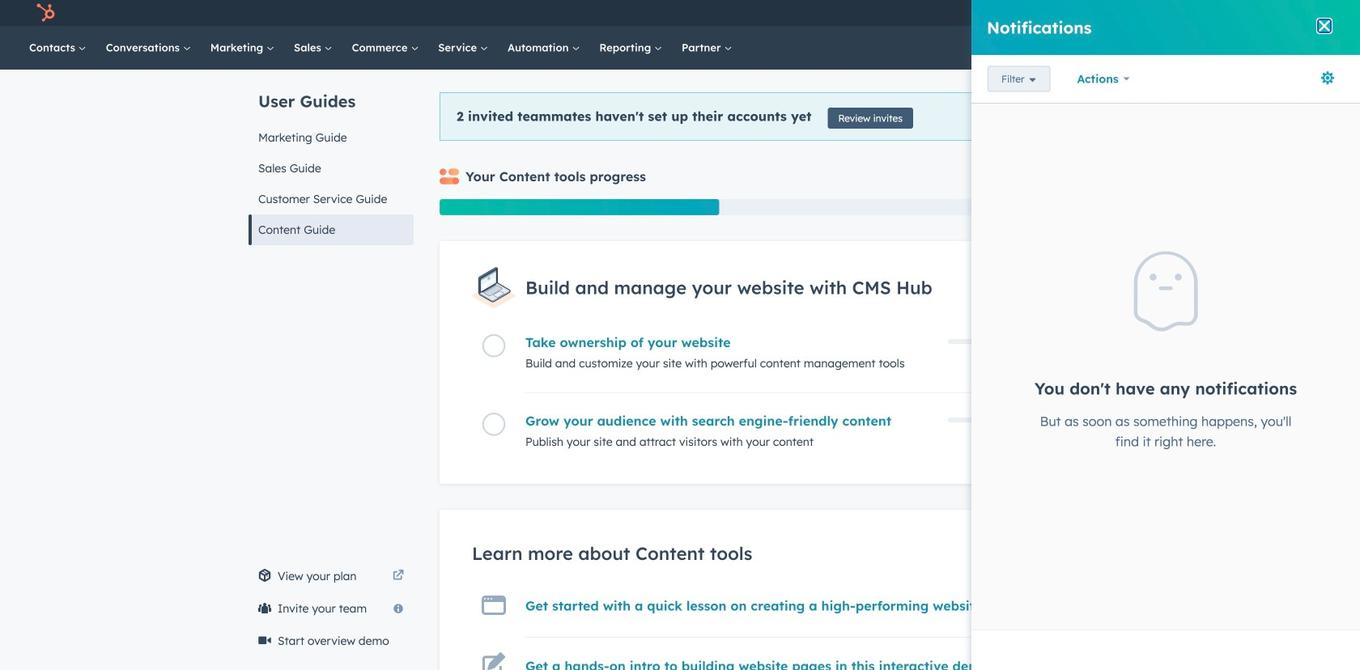 Task type: vqa. For each thing, say whether or not it's contained in the screenshot.
Connected apps apps
no



Task type: locate. For each thing, give the bounding box(es) containing it.
progress bar
[[440, 199, 719, 215]]

Search HubSpot search field
[[1133, 34, 1303, 62]]

2 link opens in a new window image from the top
[[393, 571, 404, 582]]

user guides element
[[249, 70, 414, 245]]

menu
[[1033, 0, 1341, 26]]

link opens in a new window image
[[393, 567, 404, 586], [393, 571, 404, 582]]



Task type: describe. For each thing, give the bounding box(es) containing it.
marketplaces image
[[1151, 7, 1166, 22]]

1 link opens in a new window image from the top
[[393, 567, 404, 586]]

garebear orlando image
[[1273, 6, 1288, 20]]



